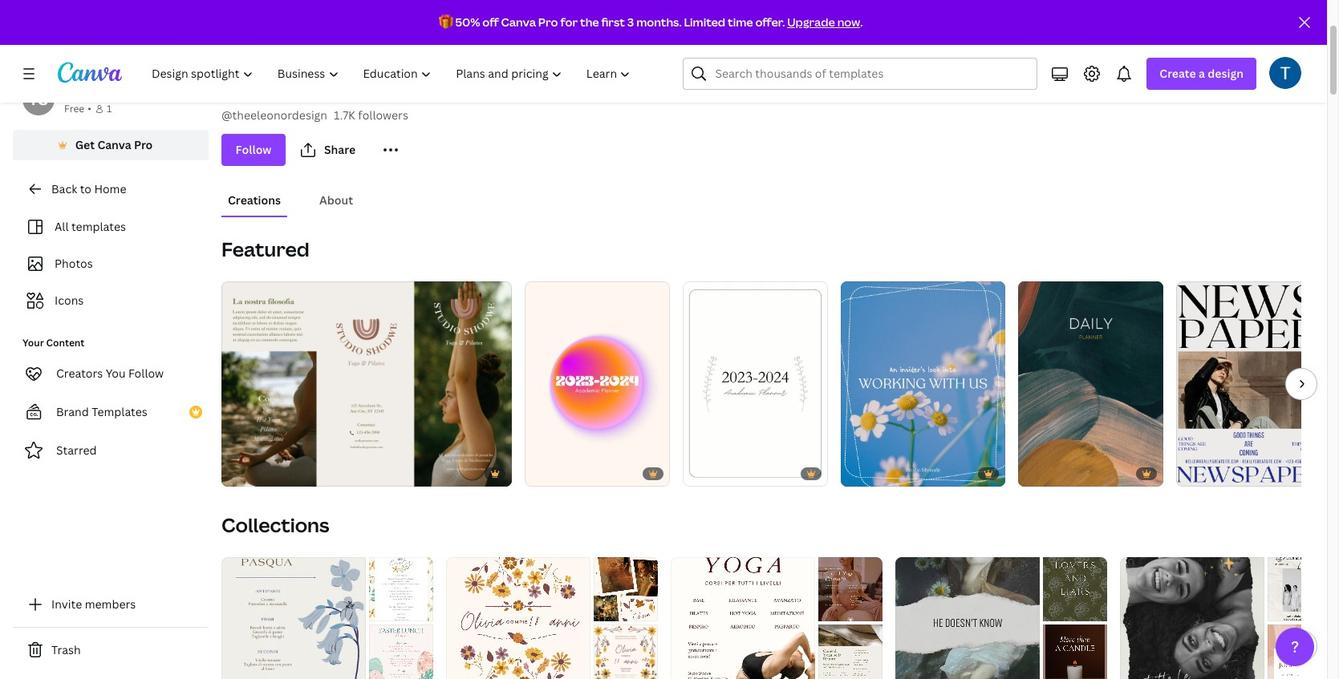 Task type: vqa. For each thing, say whether or not it's contained in the screenshot.
/
no



Task type: describe. For each thing, give the bounding box(es) containing it.
photos
[[55, 256, 93, 271]]

your
[[22, 336, 44, 350]]

trash
[[51, 643, 81, 658]]

to
[[80, 181, 91, 197]]

design
[[1208, 66, 1244, 81]]

creations
[[228, 193, 281, 208]]

•
[[88, 102, 91, 116]]

creators you follow link
[[13, 358, 209, 390]]

eleonor
[[222, 66, 321, 100]]

limited
[[684, 14, 726, 30]]

brand
[[56, 404, 89, 420]]

canva inside button
[[97, 137, 131, 152]]

back to home link
[[13, 173, 209, 205]]

back to home
[[51, 181, 126, 197]]

creations button
[[222, 185, 287, 216]]

top level navigation element
[[141, 58, 645, 90]]

get canva pro
[[75, 137, 153, 152]]

follow button
[[222, 134, 286, 166]]

🎁
[[439, 14, 453, 30]]

get canva pro button
[[13, 130, 209, 161]]

schultz's
[[90, 84, 139, 100]]

offer.
[[756, 14, 785, 30]]

your content
[[22, 336, 85, 350]]

create
[[1160, 66, 1196, 81]]

@theeleonordesign
[[222, 108, 327, 123]]

free •
[[64, 102, 91, 116]]

design
[[326, 66, 411, 100]]

3 group from the left
[[683, 275, 828, 487]]

0 horizontal spatial follow
[[128, 366, 164, 381]]

templates
[[71, 219, 126, 234]]

tara schultz's team
[[64, 84, 170, 100]]

all templates link
[[22, 212, 199, 242]]

eleonor design @theeleonordesign 1.7k followers
[[222, 66, 411, 123]]

team
[[142, 84, 170, 100]]

brand templates link
[[13, 396, 209, 429]]

Search search field
[[715, 59, 1028, 89]]

.
[[861, 14, 863, 30]]

for
[[561, 14, 578, 30]]

2 group from the left
[[525, 275, 670, 487]]

all templates
[[55, 219, 126, 234]]

starred link
[[13, 435, 209, 467]]

first
[[602, 14, 625, 30]]

6 group from the left
[[1177, 275, 1322, 487]]

share
[[324, 142, 356, 157]]

invite members button
[[13, 589, 209, 621]]



Task type: locate. For each thing, give the bounding box(es) containing it.
None search field
[[683, 58, 1038, 90]]

now
[[838, 14, 861, 30]]

templates
[[92, 404, 147, 420]]

icons
[[55, 293, 84, 308]]

creators
[[56, 366, 103, 381]]

home
[[94, 181, 126, 197]]

collections
[[222, 512, 329, 539]]

pro left for
[[538, 14, 558, 30]]

1 vertical spatial follow
[[128, 366, 164, 381]]

back
[[51, 181, 77, 197]]

follow right you
[[128, 366, 164, 381]]

you
[[106, 366, 126, 381]]

🎁 50% off canva pro for the first 3 months. limited time offer. upgrade now .
[[439, 14, 863, 30]]

pro
[[538, 14, 558, 30], [134, 137, 153, 152]]

5 group from the left
[[1018, 275, 1164, 487]]

1.7k
[[334, 108, 355, 123]]

follow
[[236, 142, 272, 157], [128, 366, 164, 381]]

canva right off
[[501, 14, 536, 30]]

group
[[222, 275, 512, 487], [525, 275, 670, 487], [683, 275, 828, 487], [841, 275, 1005, 487], [1018, 275, 1164, 487], [1177, 275, 1322, 487]]

0 vertical spatial pro
[[538, 14, 558, 30]]

about button
[[313, 185, 360, 216]]

create a design
[[1160, 66, 1244, 81]]

off
[[483, 14, 499, 30]]

upgrade
[[787, 14, 835, 30]]

about
[[319, 193, 353, 208]]

create a design button
[[1147, 58, 1257, 90]]

photos link
[[22, 249, 199, 279]]

0 vertical spatial canva
[[501, 14, 536, 30]]

canva
[[501, 14, 536, 30], [97, 137, 131, 152]]

3
[[627, 14, 634, 30]]

1 group from the left
[[222, 275, 512, 487]]

canva right get
[[97, 137, 131, 152]]

time
[[728, 14, 753, 30]]

months.
[[637, 14, 682, 30]]

trash link
[[13, 635, 209, 667]]

tara
[[64, 84, 87, 100]]

invite
[[51, 597, 82, 612]]

the
[[580, 14, 599, 30]]

icons link
[[22, 286, 199, 316]]

1 horizontal spatial pro
[[538, 14, 558, 30]]

free
[[64, 102, 84, 116]]

followers
[[358, 108, 408, 123]]

1 vertical spatial pro
[[134, 137, 153, 152]]

creators you follow
[[56, 366, 164, 381]]

1 horizontal spatial follow
[[236, 142, 272, 157]]

tara schultz's team element
[[22, 83, 55, 116]]

pro down team
[[134, 137, 153, 152]]

upgrade now button
[[787, 14, 861, 30]]

invite members
[[51, 597, 136, 612]]

1 vertical spatial canva
[[97, 137, 131, 152]]

50%
[[455, 14, 480, 30]]

members
[[85, 597, 136, 612]]

1 horizontal spatial canva
[[501, 14, 536, 30]]

all
[[55, 219, 69, 234]]

0 horizontal spatial pro
[[134, 137, 153, 152]]

follow down @theeleonordesign
[[236, 142, 272, 157]]

brand templates
[[56, 404, 147, 420]]

get
[[75, 137, 95, 152]]

4 group from the left
[[841, 275, 1005, 487]]

a
[[1199, 66, 1205, 81]]

0 horizontal spatial canva
[[97, 137, 131, 152]]

0 vertical spatial follow
[[236, 142, 272, 157]]

share button
[[292, 134, 368, 166]]

featured
[[222, 236, 310, 262]]

1
[[107, 102, 112, 116]]

pro inside get canva pro button
[[134, 137, 153, 152]]

follow inside dropdown button
[[236, 142, 272, 157]]

content
[[46, 336, 85, 350]]

tara schultz image
[[1270, 57, 1302, 89]]

starred
[[56, 443, 97, 458]]

tara schultz's team image
[[22, 83, 55, 116]]



